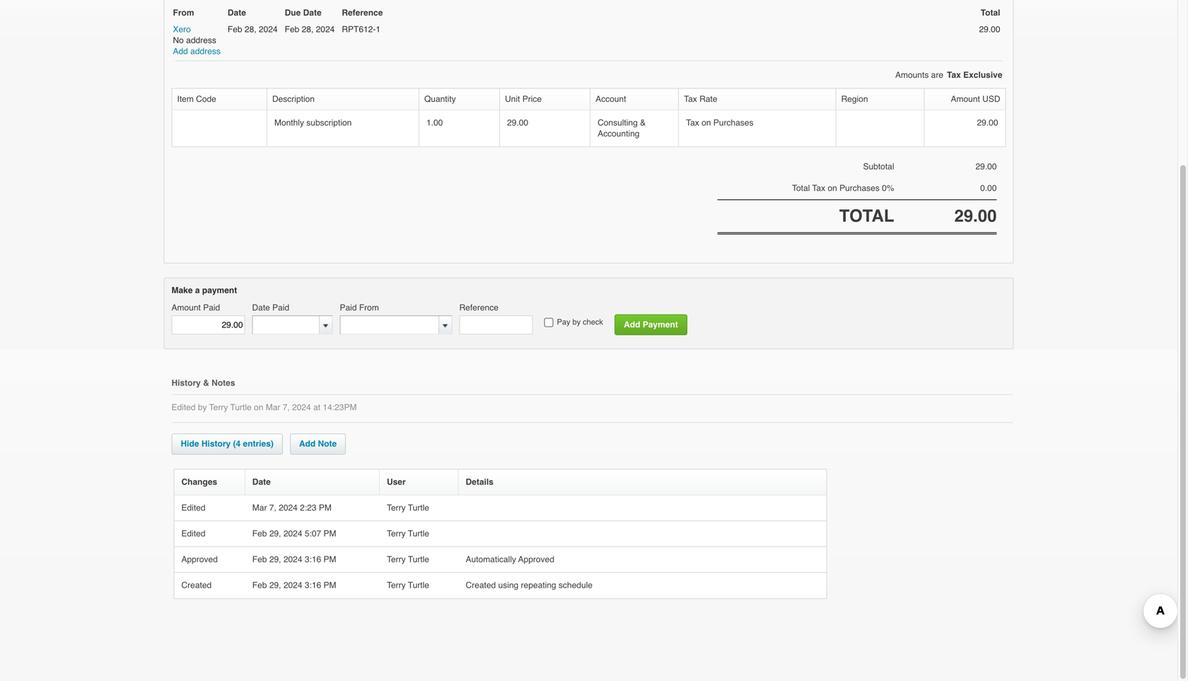 Task type: describe. For each thing, give the bounding box(es) containing it.
4 terry turtle from the top
[[387, 581, 432, 591]]

tax on purchases
[[687, 118, 754, 128]]

hide history (4 entries) link
[[172, 434, 283, 455]]

add note link
[[290, 434, 346, 455]]

Reference text field
[[460, 316, 533, 335]]

29.00 down usd
[[978, 118, 999, 128]]

payment
[[643, 320, 679, 330]]

item
[[177, 94, 194, 104]]

date left due
[[228, 8, 246, 18]]

monthly
[[275, 118, 304, 128]]

schedule
[[559, 581, 593, 591]]

consulting & accounting
[[598, 118, 646, 139]]

1 horizontal spatial purchases
[[840, 183, 880, 193]]

pay
[[557, 318, 571, 327]]

14:23pm
[[323, 403, 357, 413]]

1 28, from the left
[[245, 24, 257, 34]]

amounts
[[896, 70, 929, 80]]

xero link
[[173, 24, 191, 35]]

(4
[[233, 439, 241, 449]]

0 vertical spatial address
[[186, 35, 216, 45]]

2:23
[[300, 503, 317, 513]]

1 vertical spatial mar
[[253, 503, 267, 513]]

changes
[[182, 477, 217, 487]]

automatically approved
[[466, 555, 557, 565]]

from xero no address add address date feb 28, 2024 due date feb 28, 2024 reference rpt612-1
[[173, 8, 383, 56]]

date up the date paid text box
[[252, 303, 270, 313]]

are
[[932, 70, 944, 80]]

total 29.00
[[980, 8, 1001, 34]]

history & notes
[[172, 378, 235, 388]]

details
[[466, 477, 494, 487]]

paid from
[[340, 303, 379, 313]]

29, for created
[[270, 581, 281, 591]]

3:16 for approved
[[305, 555, 321, 565]]

add for add note
[[299, 439, 316, 449]]

0 vertical spatial edited
[[172, 403, 196, 413]]

notes
[[212, 378, 235, 388]]

mar 7, 2024 2:23 pm
[[253, 503, 334, 513]]

total tax on purchases 0%
[[793, 183, 895, 193]]

created for created
[[182, 581, 214, 591]]

1 horizontal spatial from
[[359, 303, 379, 313]]

total
[[840, 206, 895, 226]]

entries)
[[243, 439, 274, 449]]

created using repeating schedule
[[466, 581, 595, 591]]

1 vertical spatial on
[[828, 183, 838, 193]]

repeating
[[521, 581, 557, 591]]

add note
[[299, 439, 337, 449]]

1.00
[[427, 118, 443, 128]]

description
[[272, 94, 315, 104]]

unit
[[505, 94, 520, 104]]

paid for date paid
[[273, 303, 290, 313]]

amounts are tax exclusive
[[896, 70, 1003, 80]]

xero
[[173, 24, 191, 34]]

unit price
[[505, 94, 542, 104]]

usd
[[983, 94, 1001, 104]]

date down entries)
[[253, 477, 271, 487]]

0 horizontal spatial history
[[172, 378, 201, 388]]

add payment link
[[615, 315, 688, 335]]

consulting
[[598, 118, 638, 128]]

feb for approved
[[253, 555, 267, 565]]

3:16 for created
[[305, 581, 321, 591]]

feb 29, 2024 5:07 pm
[[253, 529, 339, 539]]

amount for amount usd
[[951, 94, 981, 104]]

no
[[173, 35, 184, 45]]

edited for mar 7, 2024 2:23 pm
[[182, 503, 208, 513]]

make
[[172, 286, 193, 295]]

1 terry turtle from the top
[[387, 503, 432, 513]]

total for total tax on purchases 0%
[[793, 183, 811, 193]]

& for accounting
[[641, 118, 646, 128]]

user
[[387, 477, 406, 487]]

3 paid from the left
[[340, 303, 357, 313]]

0.00
[[981, 183, 998, 193]]

2 vertical spatial on
[[254, 403, 264, 413]]

by for check
[[573, 318, 581, 327]]

tax right the are
[[948, 70, 962, 80]]

add address link
[[173, 46, 221, 57]]

check
[[583, 318, 604, 327]]

code
[[196, 94, 216, 104]]

hide
[[181, 439, 199, 449]]

by for terry
[[198, 403, 207, 413]]

1 horizontal spatial reference
[[460, 303, 499, 313]]

reference inside from xero no address add address date feb 28, 2024 due date feb 28, 2024 reference rpt612-1
[[342, 8, 383, 18]]

price
[[523, 94, 542, 104]]

monthly subscription
[[275, 118, 352, 128]]

due
[[285, 8, 301, 18]]

make a payment
[[172, 286, 237, 295]]

tax left 0%
[[813, 183, 826, 193]]

subtotal
[[864, 162, 895, 172]]

1 approved from the left
[[182, 555, 220, 565]]

add for add payment
[[624, 320, 641, 330]]



Task type: locate. For each thing, give the bounding box(es) containing it.
feb
[[228, 24, 242, 34], [285, 24, 300, 34], [253, 529, 267, 539], [253, 555, 267, 565], [253, 581, 267, 591]]

1 horizontal spatial 28,
[[302, 24, 314, 34]]

amount left usd
[[951, 94, 981, 104]]

2 28, from the left
[[302, 24, 314, 34]]

pay by check
[[557, 318, 604, 327]]

address
[[186, 35, 216, 45], [191, 46, 221, 56]]

1 feb 29, 2024 3:16 pm from the top
[[253, 555, 339, 565]]

0 vertical spatial purchases
[[714, 118, 754, 128]]

7, up feb 29, 2024 5:07 pm
[[270, 503, 277, 513]]

date right due
[[303, 8, 322, 18]]

date
[[228, 8, 246, 18], [303, 8, 322, 18], [252, 303, 270, 313], [253, 477, 271, 487]]

29.00 up 0.00
[[976, 162, 998, 172]]

Pay by check checkbox
[[545, 318, 554, 327]]

0 vertical spatial 7,
[[283, 403, 290, 413]]

from
[[173, 8, 194, 18], [359, 303, 379, 313]]

1 horizontal spatial created
[[466, 581, 496, 591]]

tax
[[948, 70, 962, 80], [684, 94, 698, 104], [687, 118, 700, 128], [813, 183, 826, 193]]

0 horizontal spatial purchases
[[714, 118, 754, 128]]

3:16
[[305, 555, 321, 565], [305, 581, 321, 591]]

1 vertical spatial add
[[624, 320, 641, 330]]

0 vertical spatial feb 29, 2024 3:16 pm
[[253, 555, 339, 565]]

& left notes
[[203, 378, 209, 388]]

0 horizontal spatial 7,
[[270, 503, 277, 513]]

0 horizontal spatial add
[[173, 46, 188, 56]]

from inside from xero no address add address date feb 28, 2024 due date feb 28, 2024 reference rpt612-1
[[173, 8, 194, 18]]

2 vertical spatial 29,
[[270, 581, 281, 591]]

approved
[[182, 555, 220, 565], [519, 555, 555, 565]]

0 horizontal spatial approved
[[182, 555, 220, 565]]

28, left rpt612-
[[302, 24, 314, 34]]

address up add address link
[[186, 35, 216, 45]]

mar
[[266, 403, 281, 413], [253, 503, 267, 513]]

0 horizontal spatial from
[[173, 8, 194, 18]]

at
[[314, 403, 321, 413]]

on left 0%
[[828, 183, 838, 193]]

1 vertical spatial &
[[203, 378, 209, 388]]

1 vertical spatial amount
[[172, 303, 201, 313]]

3 29, from the top
[[270, 581, 281, 591]]

region
[[842, 94, 869, 104]]

2 29, from the top
[[270, 555, 281, 565]]

tax down 'tax rate'
[[687, 118, 700, 128]]

using
[[499, 581, 519, 591]]

28,
[[245, 24, 257, 34], [302, 24, 314, 34]]

add left payment
[[624, 320, 641, 330]]

history left (4
[[202, 439, 231, 449]]

automatically
[[466, 555, 517, 565]]

1 horizontal spatial history
[[202, 439, 231, 449]]

pm
[[319, 503, 332, 513], [324, 529, 337, 539], [324, 555, 337, 565], [324, 581, 337, 591]]

29, for edited
[[270, 529, 281, 539]]

1 vertical spatial edited
[[182, 503, 208, 513]]

0 vertical spatial 3:16
[[305, 555, 321, 565]]

1 horizontal spatial on
[[702, 118, 712, 128]]

2 approved from the left
[[519, 555, 555, 565]]

0 vertical spatial from
[[173, 8, 194, 18]]

& inside consulting & accounting
[[641, 118, 646, 128]]

29.00 down unit
[[507, 118, 529, 128]]

a
[[195, 286, 200, 295]]

1 horizontal spatial by
[[573, 318, 581, 327]]

quantity
[[425, 94, 456, 104]]

1 vertical spatial history
[[202, 439, 231, 449]]

subscription
[[307, 118, 352, 128]]

by
[[573, 318, 581, 327], [198, 403, 207, 413]]

1 vertical spatial reference
[[460, 303, 499, 313]]

created for created using repeating schedule
[[466, 581, 496, 591]]

feb for created
[[253, 581, 267, 591]]

turtle
[[230, 403, 252, 413], [408, 503, 430, 513], [408, 529, 430, 539], [408, 555, 430, 565], [408, 581, 430, 591]]

5:07
[[305, 529, 321, 539]]

2 terry turtle from the top
[[387, 529, 432, 539]]

1 horizontal spatial amount
[[951, 94, 981, 104]]

29, for approved
[[270, 555, 281, 565]]

edited
[[172, 403, 196, 413], [182, 503, 208, 513], [182, 529, 208, 539]]

1 horizontal spatial paid
[[273, 303, 290, 313]]

2 horizontal spatial add
[[624, 320, 641, 330]]

0 vertical spatial by
[[573, 318, 581, 327]]

account
[[596, 94, 627, 104]]

0 horizontal spatial &
[[203, 378, 209, 388]]

purchases down rate
[[714, 118, 754, 128]]

2 vertical spatial edited
[[182, 529, 208, 539]]

amount paid
[[172, 303, 220, 313]]

on down rate
[[702, 118, 712, 128]]

date paid
[[252, 303, 290, 313]]

reference
[[342, 8, 383, 18], [460, 303, 499, 313]]

2 horizontal spatial on
[[828, 183, 838, 193]]

1 vertical spatial total
[[793, 183, 811, 193]]

accounting
[[598, 129, 640, 139]]

2 horizontal spatial paid
[[340, 303, 357, 313]]

7,
[[283, 403, 290, 413], [270, 503, 277, 513]]

0 horizontal spatial by
[[198, 403, 207, 413]]

note
[[318, 439, 337, 449]]

0 horizontal spatial amount
[[172, 303, 201, 313]]

1 3:16 from the top
[[305, 555, 321, 565]]

2 vertical spatial add
[[299, 439, 316, 449]]

total
[[981, 8, 1001, 18], [793, 183, 811, 193]]

tax rate
[[684, 94, 718, 104]]

0 horizontal spatial on
[[254, 403, 264, 413]]

on up entries)
[[254, 403, 264, 413]]

paid
[[203, 303, 220, 313], [273, 303, 290, 313], [340, 303, 357, 313]]

1 vertical spatial 29,
[[270, 555, 281, 565]]

Amount Paid text field
[[172, 316, 245, 335]]

29.00
[[980, 24, 1001, 34], [507, 118, 529, 128], [978, 118, 999, 128], [976, 162, 998, 172], [955, 206, 998, 226]]

1 horizontal spatial add
[[299, 439, 316, 449]]

29.00 up 'exclusive'
[[980, 24, 1001, 34]]

by down history & notes
[[198, 403, 207, 413]]

0 vertical spatial 29,
[[270, 529, 281, 539]]

0 vertical spatial add
[[173, 46, 188, 56]]

created
[[182, 581, 214, 591], [466, 581, 496, 591]]

1 vertical spatial purchases
[[840, 183, 880, 193]]

rate
[[700, 94, 718, 104]]

address down 'xero' link
[[191, 46, 221, 56]]

1 vertical spatial by
[[198, 403, 207, 413]]

amount for amount paid
[[172, 303, 201, 313]]

Date Paid text field
[[253, 316, 320, 334]]

2 paid from the left
[[273, 303, 290, 313]]

0 vertical spatial history
[[172, 378, 201, 388]]

total for total 29.00
[[981, 8, 1001, 18]]

1
[[376, 24, 381, 34]]

& for notes
[[203, 378, 209, 388]]

0 horizontal spatial reference
[[342, 8, 383, 18]]

0 vertical spatial on
[[702, 118, 712, 128]]

add down the no
[[173, 46, 188, 56]]

edited for feb 29, 2024 5:07 pm
[[182, 529, 208, 539]]

& right consulting
[[641, 118, 646, 128]]

0%
[[883, 183, 895, 193]]

edited by terry turtle on mar 7, 2024 at 14:23pm
[[172, 403, 357, 413]]

terry
[[209, 403, 228, 413], [387, 503, 406, 513], [387, 529, 406, 539], [387, 555, 406, 565], [387, 581, 406, 591]]

add inside add note link
[[299, 439, 316, 449]]

0 horizontal spatial paid
[[203, 303, 220, 313]]

2 feb 29, 2024 3:16 pm from the top
[[253, 581, 339, 591]]

7, left the at
[[283, 403, 290, 413]]

feb 29, 2024 3:16 pm for created
[[253, 581, 339, 591]]

feb for edited
[[253, 529, 267, 539]]

2 created from the left
[[466, 581, 496, 591]]

add inside from xero no address add address date feb 28, 2024 due date feb 28, 2024 reference rpt612-1
[[173, 46, 188, 56]]

1 horizontal spatial total
[[981, 8, 1001, 18]]

hide history (4 entries)
[[181, 439, 274, 449]]

add inside add payment link
[[624, 320, 641, 330]]

mar up entries)
[[266, 403, 281, 413]]

1 vertical spatial 3:16
[[305, 581, 321, 591]]

history
[[172, 378, 201, 388], [202, 439, 231, 449]]

1 created from the left
[[182, 581, 214, 591]]

amount usd
[[951, 94, 1001, 104]]

1 horizontal spatial &
[[641, 118, 646, 128]]

1 horizontal spatial approved
[[519, 555, 555, 565]]

0 horizontal spatial total
[[793, 183, 811, 193]]

1 paid from the left
[[203, 303, 220, 313]]

terry turtle
[[387, 503, 432, 513], [387, 529, 432, 539], [387, 555, 432, 565], [387, 581, 432, 591]]

1 vertical spatial address
[[191, 46, 221, 56]]

payment
[[202, 286, 237, 295]]

0 vertical spatial total
[[981, 8, 1001, 18]]

1 vertical spatial 7,
[[270, 503, 277, 513]]

None text field
[[341, 316, 439, 334]]

29.00 down 0.00
[[955, 206, 998, 226]]

amount down make
[[172, 303, 201, 313]]

item code
[[177, 94, 216, 104]]

paid for amount paid
[[203, 303, 220, 313]]

add payment
[[624, 320, 679, 330]]

1 vertical spatial feb 29, 2024 3:16 pm
[[253, 581, 339, 591]]

total inside 'total 29.00'
[[981, 8, 1001, 18]]

1 vertical spatial from
[[359, 303, 379, 313]]

purchases left 0%
[[840, 183, 880, 193]]

3 terry turtle from the top
[[387, 555, 432, 565]]

history left notes
[[172, 378, 201, 388]]

feb 29, 2024 3:16 pm
[[253, 555, 339, 565], [253, 581, 339, 591]]

0 vertical spatial reference
[[342, 8, 383, 18]]

on
[[702, 118, 712, 128], [828, 183, 838, 193], [254, 403, 264, 413]]

1 horizontal spatial 7,
[[283, 403, 290, 413]]

tax left rate
[[684, 94, 698, 104]]

reference up reference text field
[[460, 303, 499, 313]]

feb 29, 2024 3:16 pm for approved
[[253, 555, 339, 565]]

0 vertical spatial mar
[[266, 403, 281, 413]]

0 vertical spatial &
[[641, 118, 646, 128]]

reference up rpt612-
[[342, 8, 383, 18]]

28, right xero
[[245, 24, 257, 34]]

add left note
[[299, 439, 316, 449]]

0 vertical spatial amount
[[951, 94, 981, 104]]

exclusive
[[964, 70, 1003, 80]]

by right "pay"
[[573, 318, 581, 327]]

0 horizontal spatial 28,
[[245, 24, 257, 34]]

amount
[[951, 94, 981, 104], [172, 303, 201, 313]]

2024
[[259, 24, 278, 34], [316, 24, 335, 34], [292, 403, 311, 413], [279, 503, 298, 513], [284, 529, 303, 539], [284, 555, 303, 565], [284, 581, 303, 591]]

0 horizontal spatial created
[[182, 581, 214, 591]]

mar up feb 29, 2024 5:07 pm
[[253, 503, 267, 513]]

2 3:16 from the top
[[305, 581, 321, 591]]

1 29, from the top
[[270, 529, 281, 539]]

rpt612-
[[342, 24, 376, 34]]



Task type: vqa. For each thing, say whether or not it's contained in the screenshot.
Date
yes



